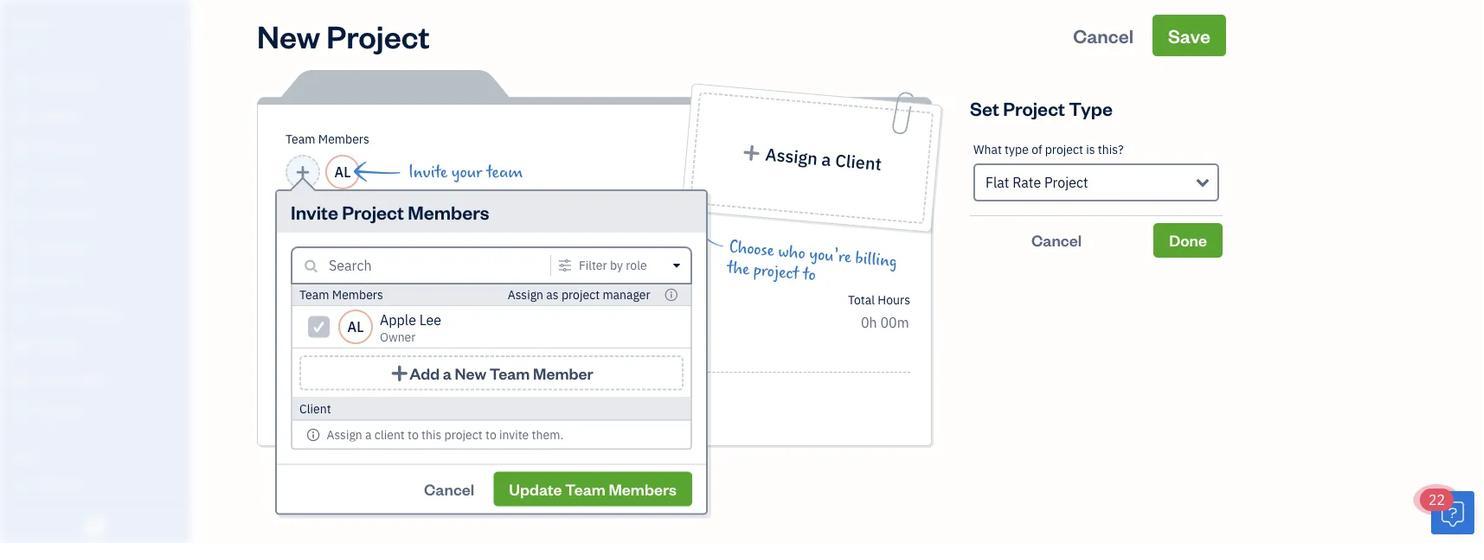 Task type: locate. For each thing, give the bounding box(es) containing it.
services
[[279, 350, 334, 366]]

1 horizontal spatial rate
[[1013, 174, 1041, 192]]

1 horizontal spatial new
[[455, 363, 487, 383]]

owner inside apple owner
[[14, 35, 46, 48]]

total hours
[[848, 292, 911, 308]]

to down the who
[[802, 265, 817, 285]]

1 vertical spatial add
[[378, 386, 403, 405]]

plus image inside assign a client button
[[741, 143, 762, 162]]

apple for owner
[[14, 15, 51, 33]]

add a service button
[[279, 380, 542, 411]]

2 horizontal spatial to
[[802, 265, 817, 285]]

flat rate
[[570, 292, 619, 308]]

project inside choose who you're billing the project to
[[753, 261, 800, 284]]

apple owner
[[14, 15, 51, 48]]

as
[[546, 287, 559, 303]]

1 vertical spatial assign
[[508, 287, 544, 303]]

invite left 'your'
[[409, 163, 448, 182]]

1 horizontal spatial plus image
[[390, 364, 410, 382]]

chart image
[[11, 371, 32, 389]]

0 horizontal spatial assign
[[327, 427, 362, 443]]

apple lee owner
[[380, 311, 442, 345]]

rate
[[1013, 174, 1041, 192], [594, 292, 619, 308]]

1 vertical spatial plus image
[[390, 364, 410, 382]]

add up 'client'
[[378, 386, 403, 405]]

0 vertical spatial info image
[[664, 288, 678, 302]]

cancel button for update team members
[[408, 472, 490, 507]]

1 vertical spatial new
[[455, 363, 487, 383]]

type
[[1069, 96, 1113, 120]]

owner up dashboard image at the left
[[14, 35, 46, 48]]

0 horizontal spatial plus image
[[358, 385, 374, 406]]

1 vertical spatial cancel
[[1032, 230, 1082, 251]]

team inside update team members button
[[565, 479, 606, 499]]

owner
[[14, 35, 46, 48], [380, 329, 416, 345]]

type
[[1005, 142, 1029, 158]]

team left member
[[490, 363, 530, 383]]

0 vertical spatial assign
[[765, 143, 819, 170]]

al
[[335, 163, 351, 181], [348, 318, 364, 336]]

rate up 'amount (usd)' text box
[[594, 292, 619, 308]]

team
[[487, 163, 523, 182]]

what type of project is this?
[[974, 142, 1124, 158]]

lee
[[420, 311, 442, 329]]

1 vertical spatial cancel button
[[970, 223, 1143, 258]]

to inside choose who you're billing the project to
[[802, 265, 817, 285]]

1 vertical spatial rate
[[594, 292, 619, 308]]

invite down 'add team member' image
[[291, 199, 338, 224]]

project left is
[[1045, 142, 1084, 158]]

set
[[970, 96, 1000, 120]]

this?
[[1098, 142, 1124, 158]]

0 horizontal spatial add
[[378, 386, 403, 405]]

0 horizontal spatial to
[[408, 427, 419, 443]]

info image down caretdown icon
[[664, 288, 678, 302]]

cancel button down "flat rate project" at right top
[[970, 223, 1143, 258]]

cancel down assign a client to this project to invite them.
[[424, 479, 475, 499]]

1 horizontal spatial to
[[486, 427, 497, 443]]

1 vertical spatial apple
[[380, 311, 416, 329]]

0 horizontal spatial rate
[[594, 292, 619, 308]]

hours
[[878, 292, 911, 308]]

a
[[821, 148, 832, 171], [443, 363, 452, 383], [406, 386, 413, 405], [365, 427, 372, 443]]

add up add a service
[[410, 363, 440, 383]]

client image
[[11, 108, 32, 125]]

service
[[417, 386, 462, 405]]

info image
[[664, 288, 678, 302], [306, 428, 320, 442]]

members
[[318, 131, 369, 147], [408, 199, 489, 224], [332, 287, 383, 303], [609, 479, 677, 499]]

2 horizontal spatial plus image
[[741, 143, 762, 162]]

project
[[1045, 142, 1084, 158], [753, 261, 800, 284], [562, 287, 600, 303], [444, 427, 483, 443]]

1 horizontal spatial invite
[[409, 163, 448, 182]]

1 horizontal spatial flat
[[986, 174, 1010, 192]]

al right 'add team member' image
[[335, 163, 351, 181]]

apple
[[14, 15, 51, 33], [380, 311, 416, 329]]

choose who you're billing the project to
[[727, 238, 898, 285]]

0 vertical spatial owner
[[14, 35, 46, 48]]

2 vertical spatial cancel
[[424, 479, 475, 499]]

to left invite
[[486, 427, 497, 443]]

plus image up add a service
[[390, 364, 410, 382]]

Project Name text field
[[279, 212, 755, 247]]

apple up dashboard image at the left
[[14, 15, 51, 33]]

0 vertical spatial add
[[410, 363, 440, 383]]

1 horizontal spatial owner
[[380, 329, 416, 345]]

add team member image
[[295, 162, 311, 183]]

0 horizontal spatial invite
[[291, 199, 338, 224]]

plus image inside add a new team member button
[[390, 364, 410, 382]]

team
[[286, 131, 315, 147], [299, 287, 329, 303], [490, 363, 530, 383], [565, 479, 606, 499]]

project image
[[11, 273, 32, 290]]

invoice image
[[11, 174, 32, 191]]

0 horizontal spatial flat
[[570, 292, 591, 308]]

flat up 'amount (usd)' text box
[[570, 292, 591, 308]]

project for set project type
[[1003, 96, 1065, 120]]

estimate image
[[11, 141, 32, 158]]

1 vertical spatial invite
[[291, 199, 338, 224]]

a inside assign a client
[[821, 148, 832, 171]]

project right this
[[444, 427, 483, 443]]

the
[[727, 259, 751, 279]]

0 vertical spatial cancel
[[1073, 23, 1134, 48]]

flat inside project type field
[[986, 174, 1010, 192]]

save button
[[1153, 15, 1226, 56]]

add
[[410, 363, 440, 383], [378, 386, 403, 405]]

flat for flat rate project
[[986, 174, 1010, 192]]

dashboard image
[[11, 75, 32, 93]]

0 vertical spatial plus image
[[741, 143, 762, 162]]

assign inside assign a client
[[765, 143, 819, 170]]

assign
[[765, 143, 819, 170], [508, 287, 544, 303], [327, 427, 362, 443]]

0 vertical spatial flat
[[986, 174, 1010, 192]]

filter by role
[[579, 257, 647, 273]]

1 horizontal spatial assign
[[508, 287, 544, 303]]

team right 'update'
[[565, 479, 606, 499]]

cancel up type
[[1073, 23, 1134, 48]]

team members image
[[13, 476, 185, 490]]

Hourly Budget text field
[[861, 314, 911, 332]]

cancel button up type
[[1058, 15, 1149, 56]]

apple left 'lee'
[[380, 311, 416, 329]]

2 vertical spatial assign
[[327, 427, 362, 443]]

info image left 'client'
[[306, 428, 320, 442]]

project down 'choose'
[[753, 261, 800, 284]]

add for add a service
[[378, 386, 403, 405]]

0 horizontal spatial owner
[[14, 35, 46, 48]]

apps image
[[13, 448, 185, 462]]

client
[[835, 149, 883, 175], [299, 401, 331, 417]]

what
[[974, 142, 1002, 158]]

what type of project is this? element
[[970, 129, 1223, 216]]

0 vertical spatial apple
[[14, 15, 51, 33]]

cancel down "flat rate project" at right top
[[1032, 230, 1082, 251]]

plus image left assign a client
[[741, 143, 762, 162]]

cancel
[[1073, 23, 1134, 48], [1032, 230, 1082, 251], [424, 479, 475, 499]]

owner inside apple lee owner
[[380, 329, 416, 345]]

is
[[1086, 142, 1095, 158]]

apple inside main element
[[14, 15, 51, 33]]

team members
[[286, 131, 369, 147], [299, 287, 383, 303]]

2 horizontal spatial assign
[[765, 143, 819, 170]]

0 vertical spatial invite
[[409, 163, 448, 182]]

this
[[422, 427, 442, 443]]

add a new team member
[[410, 363, 593, 383]]

apple inside apple lee owner
[[380, 311, 416, 329]]

rate for flat rate
[[594, 292, 619, 308]]

project for new project
[[327, 15, 430, 56]]

update
[[509, 479, 562, 499]]

add inside add a new team member button
[[410, 363, 440, 383]]

cancel button
[[1058, 15, 1149, 56], [970, 223, 1143, 258], [408, 472, 490, 507]]

0 horizontal spatial client
[[299, 401, 331, 417]]

invite
[[409, 163, 448, 182], [291, 199, 338, 224]]

to
[[802, 265, 817, 285], [408, 427, 419, 443], [486, 427, 497, 443]]

resource center badge image
[[1432, 492, 1475, 535]]

money image
[[11, 338, 32, 356]]

flat down "what"
[[986, 174, 1010, 192]]

plus image
[[741, 143, 762, 162], [390, 364, 410, 382], [358, 385, 374, 406]]

0 vertical spatial client
[[835, 149, 883, 175]]

payment image
[[11, 207, 32, 224]]

team members up 'add team member' image
[[286, 131, 369, 147]]

plus image inside add a service button
[[358, 385, 374, 406]]

1 vertical spatial flat
[[570, 292, 591, 308]]

0 horizontal spatial apple
[[14, 15, 51, 33]]

client inside assign a client
[[835, 149, 883, 175]]

add inside add a service button
[[378, 386, 403, 405]]

new
[[257, 15, 320, 56], [455, 363, 487, 383]]

Search text field
[[329, 255, 538, 276]]

rate inside project type field
[[1013, 174, 1041, 192]]

Amount (USD) text field
[[570, 314, 608, 332]]

plus image left add a service
[[358, 385, 374, 406]]

0 horizontal spatial info image
[[306, 428, 320, 442]]

owner left 'lee'
[[380, 329, 416, 345]]

1 vertical spatial client
[[299, 401, 331, 417]]

0 horizontal spatial new
[[257, 15, 320, 56]]

flat
[[986, 174, 1010, 192], [570, 292, 591, 308]]

assign for assign a client to this project to invite them.
[[327, 427, 362, 443]]

assign for assign a client
[[765, 143, 819, 170]]

1 horizontal spatial add
[[410, 363, 440, 383]]

rate down of
[[1013, 174, 1041, 192]]

2 vertical spatial cancel button
[[408, 472, 490, 507]]

freshbooks image
[[81, 516, 109, 537]]

0 vertical spatial rate
[[1013, 174, 1041, 192]]

flat for flat rate
[[570, 292, 591, 308]]

expense image
[[11, 240, 32, 257]]

End date in  format text field
[[279, 314, 489, 332]]

rate for flat rate project
[[1013, 174, 1041, 192]]

al left apple lee owner
[[348, 318, 364, 336]]

team members up end date in  format 'text box'
[[299, 287, 383, 303]]

2 vertical spatial plus image
[[358, 385, 374, 406]]

choose
[[728, 238, 775, 261]]

to left this
[[408, 427, 419, 443]]

project
[[327, 15, 430, 56], [1003, 96, 1065, 120], [1045, 174, 1089, 192], [342, 199, 404, 224]]

plus image for add a new team member
[[390, 364, 410, 382]]

1 horizontal spatial client
[[835, 149, 883, 175]]

assign a client to this project to invite them.
[[327, 427, 564, 443]]

new project
[[257, 15, 430, 56]]

1 horizontal spatial apple
[[380, 311, 416, 329]]

1 vertical spatial owner
[[380, 329, 416, 345]]

update team members button
[[494, 472, 692, 507]]

you're
[[809, 245, 852, 267]]

cancel for update team members
[[424, 479, 475, 499]]

who
[[778, 242, 806, 263]]

cancel button down assign a client to this project to invite them.
[[408, 472, 490, 507]]

project for invite project members
[[342, 199, 404, 224]]



Task type: vqa. For each thing, say whether or not it's contained in the screenshot.
include
no



Task type: describe. For each thing, give the bounding box(es) containing it.
invite project members
[[291, 199, 489, 224]]

0 vertical spatial al
[[335, 163, 351, 181]]

to for a
[[486, 427, 497, 443]]

update team members
[[509, 479, 677, 499]]

invite for invite project members
[[291, 199, 338, 224]]

project right as on the bottom left of the page
[[562, 287, 600, 303]]

member
[[533, 363, 593, 383]]

manager
[[603, 287, 651, 303]]

done button
[[1154, 223, 1223, 258]]

total
[[848, 292, 875, 308]]

22 button
[[1420, 489, 1475, 535]]

a for assign a client
[[821, 148, 832, 171]]

team up 'add team member' image
[[286, 131, 315, 147]]

role
[[626, 257, 647, 273]]

0 vertical spatial team members
[[286, 131, 369, 147]]

set project type
[[970, 96, 1113, 120]]

Project Description text field
[[279, 259, 755, 280]]

0 vertical spatial new
[[257, 15, 320, 56]]

a for add a new team member
[[443, 363, 452, 383]]

invite for invite your team
[[409, 163, 448, 182]]

assign for assign as project manager
[[508, 287, 544, 303]]

team up services
[[299, 287, 329, 303]]

date
[[303, 290, 328, 306]]

1 vertical spatial team members
[[299, 287, 383, 303]]

plus image for assign a client
[[741, 143, 762, 162]]

done
[[1169, 230, 1207, 251]]

billing
[[855, 249, 898, 271]]

add a new team member button
[[299, 356, 684, 391]]

filter by role button
[[555, 257, 687, 273]]

assign a client button
[[690, 92, 934, 224]]

items and services image
[[13, 504, 185, 518]]

client
[[375, 427, 405, 443]]

flat rate project
[[986, 174, 1089, 192]]

1 vertical spatial info image
[[306, 428, 320, 442]]

report image
[[11, 404, 32, 421]]

settings image
[[555, 259, 575, 273]]

end
[[279, 290, 300, 306]]

cancel for done
[[1032, 230, 1082, 251]]

to for who
[[802, 265, 817, 285]]

plus image for add a service
[[358, 385, 374, 406]]

by
[[610, 257, 623, 273]]

of
[[1032, 142, 1042, 158]]

team inside add a new team member button
[[490, 363, 530, 383]]

save
[[1168, 23, 1211, 48]]

caretdown image
[[673, 259, 687, 273]]

your
[[452, 163, 483, 182]]

a for assign a client to this project to invite them.
[[365, 427, 372, 443]]

invite your team
[[409, 163, 523, 182]]

1 horizontal spatial info image
[[664, 288, 678, 302]]

apple for lee
[[380, 311, 416, 329]]

them.
[[532, 427, 564, 443]]

invite
[[499, 427, 529, 443]]

22
[[1429, 491, 1446, 509]]

assign as project manager
[[508, 287, 651, 303]]

filter
[[579, 257, 607, 273]]

a for add a service
[[406, 386, 413, 405]]

cancel button for done
[[970, 223, 1143, 258]]

timer image
[[11, 306, 32, 323]]

project inside what type of project is this? element
[[1045, 142, 1084, 158]]

members inside button
[[609, 479, 677, 499]]

assign a client
[[765, 143, 883, 175]]

end date
[[279, 290, 328, 306]]

Project Type field
[[974, 164, 1219, 202]]

add a service
[[378, 386, 462, 405]]

new inside button
[[455, 363, 487, 383]]

main element
[[0, 0, 234, 544]]

add for add a new team member
[[410, 363, 440, 383]]

0 vertical spatial cancel button
[[1058, 15, 1149, 56]]

project inside field
[[1045, 174, 1089, 192]]

1 vertical spatial al
[[348, 318, 364, 336]]



